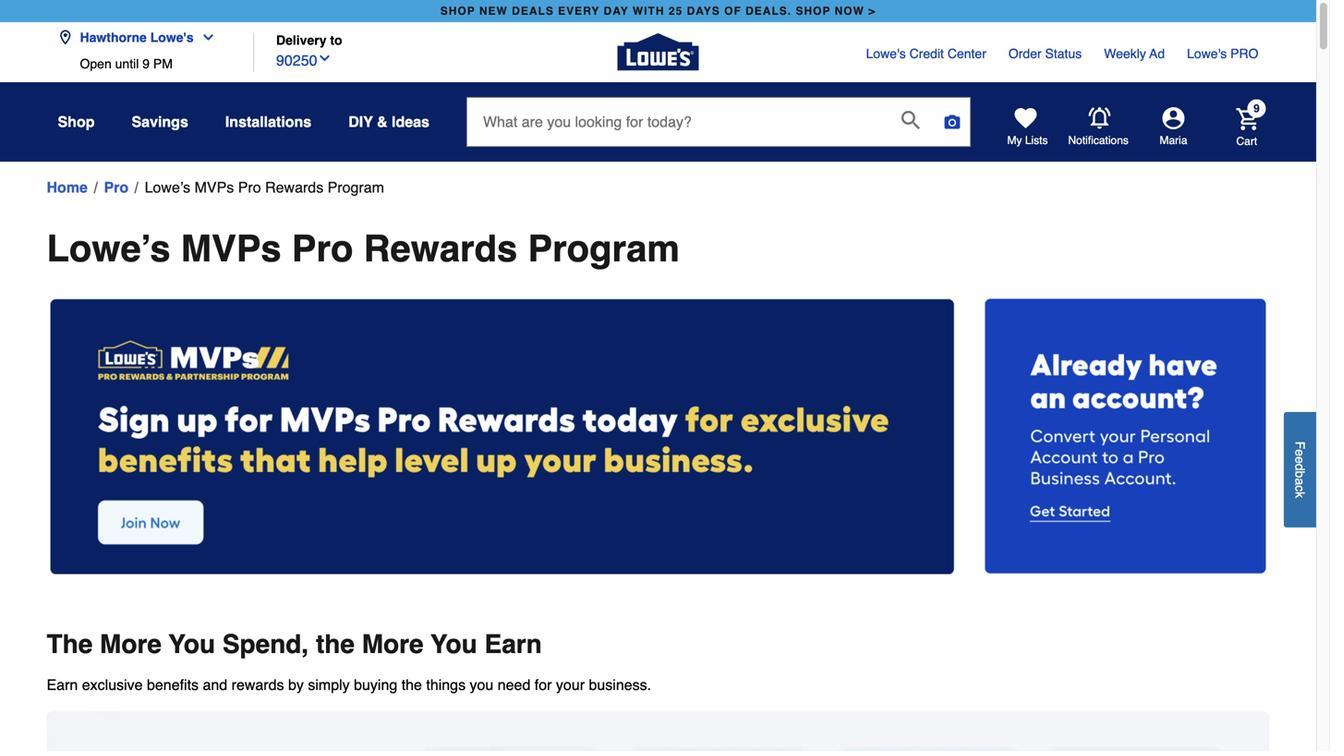 Task type: vqa. For each thing, say whether or not it's contained in the screenshot.
middle Greenhouses
no



Task type: describe. For each thing, give the bounding box(es) containing it.
0 vertical spatial rewards
[[265, 179, 324, 196]]

to
[[330, 33, 342, 48]]

b
[[1293, 471, 1308, 478]]

lowe's credit center
[[866, 46, 987, 61]]

home
[[47, 179, 88, 196]]

the more you spend, the more you earn
[[47, 630, 542, 659]]

location image
[[58, 30, 73, 45]]

center
[[948, 46, 987, 61]]

lowe's home improvement notification center image
[[1089, 107, 1111, 129]]

shop
[[58, 113, 95, 130]]

my
[[1008, 134, 1022, 147]]

0 horizontal spatial 9
[[142, 56, 150, 71]]

and
[[203, 677, 227, 694]]

every
[[558, 5, 600, 18]]

0 horizontal spatial the
[[316, 630, 355, 659]]

2 more from the left
[[362, 630, 424, 659]]

installations
[[225, 113, 312, 130]]

my lists link
[[1008, 107, 1048, 148]]

credit
[[910, 46, 944, 61]]

things
[[426, 677, 466, 694]]

camera image
[[943, 113, 962, 131]]

exclusive
[[82, 677, 143, 694]]

day
[[604, 5, 629, 18]]

Search Query text field
[[468, 98, 887, 146]]

diy & ideas button
[[349, 105, 430, 139]]

0 vertical spatial mvps
[[195, 179, 234, 196]]

1 vertical spatial mvps
[[181, 227, 282, 270]]

chevron down image
[[194, 30, 216, 45]]

lowe's credit center link
[[866, 44, 987, 63]]

hawthorne lowe's button
[[58, 19, 223, 56]]

weekly ad link
[[1104, 44, 1165, 63]]

hawthorne
[[80, 30, 147, 45]]

cart
[[1237, 135, 1258, 148]]

1 horizontal spatial rewards
[[364, 227, 518, 270]]

diy & ideas
[[349, 113, 430, 130]]

savings button
[[132, 105, 188, 139]]

1 e from the top
[[1293, 449, 1308, 456]]

order
[[1009, 46, 1042, 61]]

hawthorne lowe's
[[80, 30, 194, 45]]

1 vertical spatial lowe's mvps pro rewards program
[[47, 227, 680, 270]]

with
[[633, 5, 665, 18]]

installations button
[[225, 105, 312, 139]]

deals
[[512, 5, 554, 18]]

days
[[687, 5, 721, 18]]

the
[[47, 630, 93, 659]]

f
[[1293, 441, 1308, 449]]

lowe's pro
[[1188, 46, 1259, 61]]

savings
[[132, 113, 188, 130]]

earn exclusive benefits and rewards by simply buying the things you need for your business.
[[47, 677, 652, 694]]

until
[[115, 56, 139, 71]]

shop new deals every day with 25 days of deals. shop now >
[[441, 5, 876, 18]]

shop new deals every day with 25 days of deals. shop now > link
[[437, 0, 880, 22]]

chevron down image
[[317, 51, 332, 66]]

weekly
[[1104, 46, 1147, 61]]

by
[[288, 677, 304, 694]]

90250 button
[[276, 48, 332, 72]]

d
[[1293, 464, 1308, 471]]

home link
[[47, 176, 88, 199]]

2 horizontal spatial pro
[[292, 227, 353, 270]]

deals.
[[746, 5, 792, 18]]

business.
[[589, 677, 652, 694]]

ideas
[[392, 113, 430, 130]]

2 e from the top
[[1293, 456, 1308, 464]]

need
[[498, 677, 531, 694]]

1 you from the left
[[169, 630, 215, 659]]

0 vertical spatial lowe's
[[145, 179, 190, 196]]

1 vertical spatial program
[[528, 227, 680, 270]]

90250
[[276, 52, 317, 69]]

for
[[535, 677, 552, 694]]

you
[[470, 677, 494, 694]]

0 horizontal spatial program
[[328, 179, 384, 196]]



Task type: locate. For each thing, give the bounding box(es) containing it.
a chart with yearly benefits for m v p's tiers. image
[[47, 711, 1270, 751]]

buying
[[354, 677, 398, 694]]

1 horizontal spatial you
[[431, 630, 478, 659]]

earn up need
[[485, 630, 542, 659]]

lowe's home improvement logo image
[[618, 12, 699, 93]]

you up 'things'
[[431, 630, 478, 659]]

0 vertical spatial 9
[[142, 56, 150, 71]]

c
[[1293, 485, 1308, 492]]

delivery
[[276, 33, 327, 48]]

ad
[[1150, 46, 1165, 61]]

lowe's inside button
[[150, 30, 194, 45]]

benefits
[[147, 677, 199, 694]]

1 vertical spatial the
[[402, 677, 422, 694]]

2 horizontal spatial lowe's
[[1188, 46, 1227, 61]]

pro link
[[104, 176, 129, 199]]

2 you from the left
[[431, 630, 478, 659]]

f e e d b a c k
[[1293, 441, 1308, 498]]

lowe's home improvement cart image
[[1237, 108, 1259, 130]]

order status
[[1009, 46, 1082, 61]]

0 horizontal spatial shop
[[441, 5, 476, 18]]

pro right home
[[104, 179, 129, 196]]

more up exclusive
[[100, 630, 162, 659]]

you up "benefits" at the left
[[169, 630, 215, 659]]

0 vertical spatial lowe's mvps pro rewards program
[[145, 179, 384, 196]]

25
[[669, 5, 683, 18]]

lowe's mvps pro rewards program
[[145, 179, 384, 196], [47, 227, 680, 270]]

lowe's
[[150, 30, 194, 45], [866, 46, 906, 61], [1188, 46, 1227, 61]]

mvps down installations button
[[195, 179, 234, 196]]

9
[[142, 56, 150, 71], [1254, 102, 1260, 115]]

earn down the on the left of page
[[47, 677, 78, 694]]

sign up for m v p's pro rewards today for exclusive benefits that help level up your business. image
[[50, 298, 955, 574]]

program
[[328, 179, 384, 196], [528, 227, 680, 270]]

1 horizontal spatial lowe's
[[866, 46, 906, 61]]

e
[[1293, 449, 1308, 456], [1293, 456, 1308, 464]]

delivery to
[[276, 33, 342, 48]]

f e e d b a c k button
[[1284, 412, 1317, 528]]

lowe's down pro link
[[47, 227, 171, 270]]

status
[[1046, 46, 1082, 61]]

lowe's home improvement lists image
[[1015, 107, 1037, 129]]

open until 9 pm
[[80, 56, 173, 71]]

weekly ad
[[1104, 46, 1165, 61]]

pro
[[104, 179, 129, 196], [238, 179, 261, 196], [292, 227, 353, 270]]

1 horizontal spatial more
[[362, 630, 424, 659]]

shop
[[441, 5, 476, 18], [796, 5, 831, 18]]

1 vertical spatial lowe's
[[47, 227, 171, 270]]

lowe's left credit
[[866, 46, 906, 61]]

lowe's for lowe's credit center
[[866, 46, 906, 61]]

earn
[[485, 630, 542, 659], [47, 677, 78, 694]]

>
[[869, 5, 876, 18]]

order status link
[[1009, 44, 1082, 63]]

2 shop from the left
[[796, 5, 831, 18]]

None search field
[[467, 97, 971, 164]]

diy
[[349, 113, 373, 130]]

0 horizontal spatial lowe's
[[150, 30, 194, 45]]

maria
[[1160, 134, 1188, 147]]

already have an account? convert your personal account to a pro business account. image
[[985, 298, 1266, 574]]

my lists
[[1008, 134, 1048, 147]]

1 horizontal spatial pro
[[238, 179, 261, 196]]

k
[[1293, 492, 1308, 498]]

0 vertical spatial earn
[[485, 630, 542, 659]]

rewards
[[265, 179, 324, 196], [364, 227, 518, 270]]

lowe's pro link
[[1188, 44, 1259, 63]]

0 horizontal spatial you
[[169, 630, 215, 659]]

lowe's for lowe's pro
[[1188, 46, 1227, 61]]

lowe's right pro link
[[145, 179, 190, 196]]

lowe's up 'pm'
[[150, 30, 194, 45]]

a
[[1293, 478, 1308, 485]]

search image
[[902, 111, 920, 129]]

open
[[80, 56, 112, 71]]

0 horizontal spatial pro
[[104, 179, 129, 196]]

maria button
[[1130, 107, 1218, 148]]

simply
[[308, 677, 350, 694]]

1 vertical spatial earn
[[47, 677, 78, 694]]

9 left 'pm'
[[142, 56, 150, 71]]

mvps
[[195, 179, 234, 196], [181, 227, 282, 270]]

rewards
[[232, 677, 284, 694]]

0 vertical spatial program
[[328, 179, 384, 196]]

0 horizontal spatial earn
[[47, 677, 78, 694]]

shop left now
[[796, 5, 831, 18]]

pro
[[1231, 46, 1259, 61]]

0 vertical spatial the
[[316, 630, 355, 659]]

pm
[[153, 56, 173, 71]]

mvps down lowe's mvps pro rewards program link
[[181, 227, 282, 270]]

1 vertical spatial rewards
[[364, 227, 518, 270]]

lists
[[1026, 134, 1048, 147]]

1 shop from the left
[[441, 5, 476, 18]]

pro down lowe's mvps pro rewards program link
[[292, 227, 353, 270]]

1 horizontal spatial program
[[528, 227, 680, 270]]

1 horizontal spatial the
[[402, 677, 422, 694]]

1 more from the left
[[100, 630, 162, 659]]

notifications
[[1069, 134, 1129, 147]]

e up b
[[1293, 456, 1308, 464]]

lowe's left pro
[[1188, 46, 1227, 61]]

1 horizontal spatial earn
[[485, 630, 542, 659]]

your
[[556, 677, 585, 694]]

more
[[100, 630, 162, 659], [362, 630, 424, 659]]

spend,
[[223, 630, 309, 659]]

lowe's mvps pro rewards program link
[[145, 176, 384, 199]]

shop left 'new' at the left of page
[[441, 5, 476, 18]]

0 horizontal spatial more
[[100, 630, 162, 659]]

lowe's inside 'link'
[[1188, 46, 1227, 61]]

1 vertical spatial 9
[[1254, 102, 1260, 115]]

shop button
[[58, 105, 95, 139]]

pro down installations button
[[238, 179, 261, 196]]

of
[[725, 5, 742, 18]]

e up d
[[1293, 449, 1308, 456]]

9 up cart
[[1254, 102, 1260, 115]]

more up 'buying'
[[362, 630, 424, 659]]

now
[[835, 5, 865, 18]]

0 horizontal spatial rewards
[[265, 179, 324, 196]]

you
[[169, 630, 215, 659], [431, 630, 478, 659]]

the up simply
[[316, 630, 355, 659]]

1 horizontal spatial 9
[[1254, 102, 1260, 115]]

the
[[316, 630, 355, 659], [402, 677, 422, 694]]

the left 'things'
[[402, 677, 422, 694]]

new
[[479, 5, 508, 18]]

1 horizontal spatial shop
[[796, 5, 831, 18]]

lowe's
[[145, 179, 190, 196], [47, 227, 171, 270]]

&
[[377, 113, 388, 130]]



